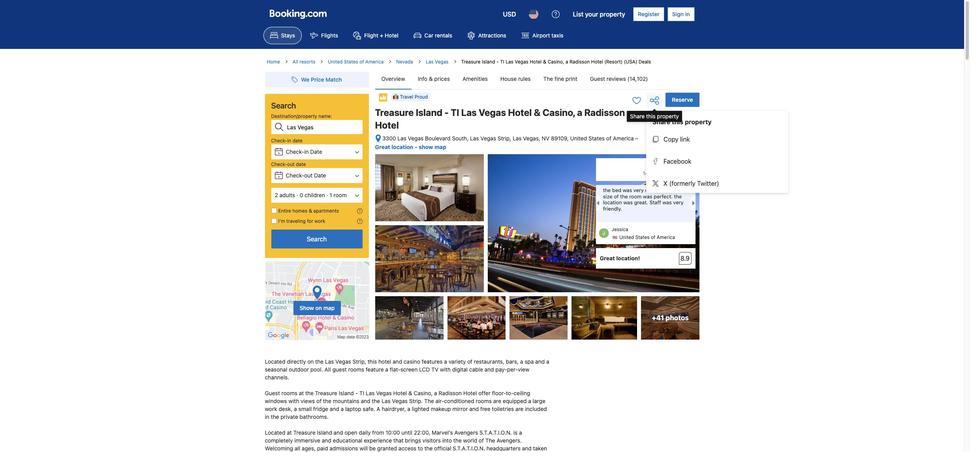 Task type: describe. For each thing, give the bounding box(es) containing it.
and up flat-
[[393, 359, 402, 366]]

booking.com image
[[270, 9, 327, 19]]

work inside located directly on the las vegas strip, this hotel and casino features a variety of restaurants, bars, a spa and a seasonal outdoor pool. all guest rooms feature a flat-screen lcd tv with digital cable and pay-per-view channels. guest rooms at the treasure island - ti las vegas hotel & casino, a radisson hotel offer floor-to-ceiling windows with views of the mountains and the las vegas strip. the air-conditioned rooms are equipped a large work desk, a small fridge and a laptop safe. a hairdryer, a lighted makeup mirror and free toiletries are included in the private bathrooms. located at treasure island and open daily from 10:00 until 22:00, marvel's avengers s.t.a.t.i.o.n. is a completely immersive and educational experience that brings visitors into the world of the avengers. welcoming all ages, paid admissions will be granted access to the official s.t.a.t.i.o.n. headquarters
[[265, 406, 277, 413]]

south,
[[452, 135, 469, 142]]

great.
[[634, 200, 648, 206]]

island up mountains
[[339, 390, 354, 397]]

we price match
[[301, 76, 342, 83]]

rules
[[518, 75, 531, 82]]

casino, inside located directly on the las vegas strip, this hotel and casino features a variety of restaurants, bars, a spa and a seasonal outdoor pool. all guest rooms feature a flat-screen lcd tv with digital cable and pay-per-view channels. guest rooms at the treasure island - ti las vegas hotel & casino, a radisson hotel offer floor-to-ceiling windows with views of the mountains and the las vegas strip. the air-conditioned rooms are equipped a large work desk, a small fridge and a laptop safe. a hairdryer, a lighted makeup mirror and free toiletries are included in the private bathrooms. located at treasure island and open daily from 10:00 until 22:00, marvel's avengers s.t.a.t.i.o.n. is a completely immersive and educational experience that brings visitors into the world of the avengers. welcoming all ages, paid admissions will be granted access to the official s.t.a.t.i.o.n. headquarters
[[414, 390, 433, 397]]

was left great.
[[624, 200, 633, 206]]

2 adults · 0 children · 1 room
[[275, 192, 347, 199]]

next image
[[693, 201, 697, 206]]

the left bed
[[603, 187, 611, 194]]

hotel up 3300
[[375, 120, 399, 131]]

rated good element
[[600, 162, 676, 172]]

0 horizontal spatial reviews
[[607, 75, 626, 82]]

las up safe.
[[366, 390, 375, 397]]

spa
[[525, 359, 534, 366]]

0 horizontal spatial property
[[600, 11, 626, 18]]

map inside "3300 las vegas boulevard south, las vegas strip, las vegas, nv 89109, united states of america – great location - show map"
[[435, 144, 447, 150]]

the left fine
[[544, 75, 553, 82]]

& inside treasure island - ti las vegas hotel & casino, a radisson hotel
[[534, 107, 541, 118]]

info
[[418, 75, 428, 82]]

& inside search section
[[309, 208, 312, 214]]

copy link button
[[647, 130, 789, 149]]

united inside "3300 las vegas boulevard south, las vegas strip, las vegas, nv 89109, united states of america – great location - show map"
[[570, 135, 587, 142]]

completely
[[265, 438, 293, 445]]

bed
[[612, 187, 622, 194]]

las up info & prices
[[426, 59, 434, 65]]

in inside located directly on the las vegas strip, this hotel and casino features a variety of restaurants, bars, a spa and a seasonal outdoor pool. all guest rooms feature a flat-screen lcd tv with digital cable and pay-per-view channels. guest rooms at the treasure island - ti las vegas hotel & casino, a radisson hotel offer floor-to-ceiling windows with views of the mountains and the las vegas strip. the air-conditioned rooms are equipped a large work desk, a small fridge and a laptop safe. a hairdryer, a lighted makeup mirror and free toiletries are included in the private bathrooms. located at treasure island and open daily from 10:00 until 22:00, marvel's avengers s.t.a.t.i.o.n. is a completely immersive and educational experience that brings visitors into the world of the avengers. welcoming all ages, paid admissions will be granted access to the official s.t.a.t.i.o.n. headquarters
[[265, 414, 269, 421]]

0 horizontal spatial with
[[289, 398, 299, 405]]

lighted
[[412, 406, 430, 413]]

treasure up immersive at the bottom left of page
[[293, 430, 316, 437]]

all inside located directly on the las vegas strip, this hotel and casino features a variety of restaurants, bars, a spa and a seasonal outdoor pool. all guest rooms feature a flat-screen lcd tv with digital cable and pay-per-view channels. guest rooms at the treasure island - ti las vegas hotel & casino, a radisson hotel offer floor-to-ceiling windows with views of the mountains and the las vegas strip. the air-conditioned rooms are equipped a large work desk, a small fridge and a laptop safe. a hairdryer, a lighted makeup mirror and free toiletries are included in the private bathrooms. located at treasure island and open daily from 10:00 until 22:00, marvel's avengers s.t.a.t.i.o.n. is a completely immersive and educational experience that brings visitors into the world of the avengers. welcoming all ages, paid admissions will be granted access to the official s.t.a.t.i.o.n. headquarters
[[325, 367, 331, 374]]

guest inside 'guest reviews (14,102)' link
[[590, 75, 605, 82]]

we price match button
[[289, 73, 345, 87]]

x (formerly twitter)
[[664, 180, 720, 187]]

reviews inside good 14,102 reviews
[[659, 171, 676, 177]]

- up house rules link
[[497, 59, 499, 65]]

airport taxis link
[[515, 27, 570, 44]]

i'm
[[278, 219, 285, 224]]

and right fridge
[[330, 406, 339, 413]]

las left vegas,
[[513, 135, 522, 142]]

8.9
[[681, 255, 690, 262]]

from
[[372, 430, 384, 437]]

i'm traveling for work
[[278, 219, 325, 224]]

world
[[463, 438, 477, 445]]

of inside "link"
[[360, 59, 364, 65]]

and left free
[[470, 406, 479, 413]]

hotel left (resort)
[[591, 59, 603, 65]]

treasure inside treasure island - ti las vegas hotel & casino, a radisson hotel
[[375, 107, 414, 118]]

the right into
[[454, 438, 462, 445]]

copy link
[[664, 136, 690, 143]]

Where are you going? field
[[284, 120, 363, 134]]

ti for treasure island - ti las vegas hotel & casino, a radisson hotel (resort) (usa) deals
[[500, 59, 505, 65]]

+41 photos
[[652, 314, 689, 323]]

variety
[[449, 359, 466, 366]]

ceiling
[[514, 390, 530, 397]]

great location - show map button
[[375, 144, 447, 150]]

treasure island - ti las vegas hotel & casino, a radisson hotel
[[375, 107, 625, 131]]

1 horizontal spatial this
[[647, 113, 656, 120]]

and up educational
[[334, 430, 343, 437]]

search inside 'button'
[[307, 236, 327, 243]]

2 located from the top
[[265, 430, 286, 437]]

room inside 'button'
[[334, 192, 347, 199]]

casino, for treasure island - ti las vegas hotel & casino, a radisson hotel
[[543, 107, 575, 118]]

a left the small
[[294, 406, 297, 413]]

a left the variety
[[444, 359, 447, 366]]

location inside "3300 las vegas boulevard south, las vegas strip, las vegas, nv 89109, united states of america – great location - show map"
[[392, 144, 414, 150]]

prices
[[434, 75, 450, 82]]

to
[[418, 446, 423, 453]]

1 · from the left
[[297, 192, 298, 199]]

a up print
[[566, 59, 569, 65]]

the up pool.
[[315, 359, 324, 366]]

1 horizontal spatial property
[[657, 113, 679, 120]]

windows
[[265, 398, 287, 405]]

valign  initial image
[[378, 93, 388, 102]]

and up safe.
[[361, 398, 371, 405]]

(usa)
[[624, 59, 638, 65]]

1 vertical spatial rooms
[[282, 390, 298, 397]]

overview link
[[375, 69, 412, 89]]

name:
[[319, 113, 332, 119]]

guest reviews (14,102) link
[[584, 69, 655, 89]]

all resorts link
[[293, 58, 315, 66]]

reserve button
[[666, 93, 700, 107]]

all
[[295, 446, 300, 453]]

flight + hotel
[[364, 32, 399, 39]]

in for check-in date
[[304, 149, 309, 155]]

travel
[[400, 94, 414, 100]]

makeup
[[431, 406, 451, 413]]

america inside "3300 las vegas boulevard south, las vegas strip, las vegas, nv 89109, united states of america – great location - show map"
[[613, 135, 634, 142]]

the right size
[[620, 194, 628, 200]]

las vegas link
[[426, 58, 449, 66]]

check- for check-out date
[[286, 172, 304, 179]]

vegas up a
[[376, 390, 392, 397]]

list your property link
[[568, 5, 630, 24]]

2
[[275, 192, 278, 199]]

united states of america link
[[328, 58, 384, 66]]

great inside "3300 las vegas boulevard south, las vegas strip, las vegas, nv 89109, united states of america – great location - show map"
[[375, 144, 390, 150]]

- inside treasure island - ti las vegas hotel & casino, a radisson hotel
[[445, 107, 449, 118]]

1 vertical spatial s.t.a.t.i.o.n.
[[453, 446, 485, 453]]

hotel up vegas,
[[508, 107, 532, 118]]

fridge
[[313, 406, 328, 413]]

2 vertical spatial united
[[620, 235, 634, 241]]

the fine print
[[544, 75, 578, 82]]

and right spa on the right of page
[[536, 359, 545, 366]]

vegas down treasure island - ti las vegas hotel & casino, a radisson hotel
[[481, 135, 496, 142]]

to-
[[506, 390, 514, 397]]

fine
[[555, 75, 564, 82]]

of right world
[[479, 438, 484, 445]]

entire homes & apartments
[[278, 208, 339, 214]]

car
[[425, 32, 434, 39]]

was right staff
[[663, 200, 672, 206]]

check-in date
[[286, 149, 322, 155]]

share this property up link on the right
[[653, 119, 712, 126]]

- inside "3300 las vegas boulevard south, las vegas strip, las vegas, nv 89109, united states of america – great location - show map"
[[415, 144, 418, 150]]

list your property
[[573, 11, 626, 18]]

digital
[[452, 367, 468, 374]]

seasonal
[[265, 367, 287, 374]]

1 vertical spatial united states of america
[[620, 235, 675, 241]]

hotel up the hairdryer,
[[393, 390, 407, 397]]

a
[[377, 406, 380, 413]]

show
[[419, 144, 433, 150]]

share this property up –
[[630, 113, 679, 120]]

nevada link
[[397, 58, 413, 66]]

0 vertical spatial very
[[634, 187, 644, 194]]

1 vertical spatial at
[[287, 430, 292, 437]]

las vegas
[[426, 59, 449, 65]]

10:00
[[386, 430, 400, 437]]

treasure up amenities
[[461, 59, 481, 65]]

& right info at the top
[[429, 75, 433, 82]]

laptop
[[345, 406, 361, 413]]

nevada
[[397, 59, 413, 65]]

(14,102)
[[628, 75, 648, 82]]

hotel
[[379, 359, 391, 366]]

united inside "link"
[[328, 59, 343, 65]]

ti for treasure island - ti las vegas hotel & casino, a radisson hotel
[[451, 107, 459, 118]]

was left perfect.
[[643, 194, 653, 200]]

treasure up fridge
[[315, 390, 337, 397]]

las right south,
[[470, 135, 479, 142]]

las up house
[[506, 59, 514, 65]]

entire
[[278, 208, 291, 214]]

granted
[[377, 446, 397, 453]]

located directly on the las vegas strip, this hotel and casino features a variety of restaurants, bars, a spa and a seasonal outdoor pool. all guest rooms feature a flat-screen lcd tv with digital cable and pay-per-view channels. guest rooms at the treasure island - ti las vegas hotel & casino, a radisson hotel offer floor-to-ceiling windows with views of the mountains and the las vegas strip. the air-conditioned rooms are equipped a large work desk, a small fridge and a laptop safe. a hairdryer, a lighted makeup mirror and free toiletries are included in the private bathrooms. located at treasure island and open daily from 10:00 until 22:00, marvel's avengers s.t.a.t.i.o.n. is a completely immersive and educational experience that brings visitors into the world of the avengers. welcoming all ages, paid admissions will be granted access to the official s.t.a.t.i.o.n. headquarters 
[[265, 359, 553, 453]]

flights link
[[303, 27, 345, 44]]

traveling
[[287, 219, 306, 224]]

scored 8.9 element
[[679, 253, 692, 265]]

private
[[281, 414, 298, 421]]

check-out date
[[286, 172, 326, 179]]

+41 photos link
[[642, 297, 700, 340]]

stays
[[281, 32, 295, 39]]

the inside the bed was very comfortable. the size of the room was perfect. the location was great.  staff was very friendly.
[[677, 187, 686, 194]]

attractions
[[479, 32, 507, 39]]

deals
[[639, 59, 651, 65]]

will
[[360, 446, 368, 453]]

a left large
[[528, 398, 531, 405]]

0 horizontal spatial united states of america
[[328, 59, 384, 65]]

homes
[[293, 208, 308, 214]]

2 horizontal spatial this
[[672, 119, 684, 126]]

of up fridge
[[317, 398, 322, 405]]

vegas up rules
[[515, 59, 529, 65]]

island up "paid"
[[317, 430, 332, 437]]

nv
[[542, 135, 550, 142]]

copy
[[664, 136, 679, 143]]

0 vertical spatial at
[[299, 390, 304, 397]]

experience
[[364, 438, 392, 445]]

las up guest on the left bottom
[[325, 359, 334, 366]]

a right spa on the right of page
[[547, 359, 550, 366]]

the right to
[[425, 446, 433, 453]]

great location!
[[600, 255, 640, 262]]

equipped
[[503, 398, 527, 405]]

reserve
[[672, 96, 693, 103]]

of down staff
[[651, 235, 656, 241]]

2 vertical spatial america
[[657, 235, 675, 241]]

link
[[681, 136, 690, 143]]

vegas up guest on the left bottom
[[336, 359, 351, 366]]

usd button
[[498, 5, 521, 24]]

a right is
[[519, 430, 522, 437]]

stays link
[[263, 27, 302, 44]]

sign in link
[[668, 7, 695, 21]]

the fine print link
[[537, 69, 584, 89]]

room inside the bed was very comfortable. the size of the room was perfect. the location was great.  staff was very friendly.
[[630, 194, 642, 200]]

the up headquarters
[[486, 438, 495, 445]]

hotel up rules
[[530, 59, 542, 65]]

las up great location - show map "button"
[[398, 135, 407, 142]]

if you select this option, we'll show you popular business travel features like breakfast, wifi and free parking. image
[[357, 219, 363, 224]]

guest inside located directly on the las vegas strip, this hotel and casino features a variety of restaurants, bars, a spa and a seasonal outdoor pool. all guest rooms feature a flat-screen lcd tv with digital cable and pay-per-view channels. guest rooms at the treasure island - ti las vegas hotel & casino, a radisson hotel offer floor-to-ceiling windows with views of the mountains and the las vegas strip. the air-conditioned rooms are equipped a large work desk, a small fridge and a laptop safe. a hairdryer, a lighted makeup mirror and free toiletries are included in the private bathrooms. located at treasure island and open daily from 10:00 until 22:00, marvel's avengers s.t.a.t.i.o.n. is a completely immersive and educational experience that brings visitors into the world of the avengers. welcoming all ages, paid admissions will be granted access to the official s.t.a.t.i.o.n. headquarters
[[265, 390, 280, 397]]

on inside located directly on the las vegas strip, this hotel and casino features a variety of restaurants, bars, a spa and a seasonal outdoor pool. all guest rooms feature a flat-screen lcd tv with digital cable and pay-per-view channels. guest rooms at the treasure island - ti las vegas hotel & casino, a radisson hotel offer floor-to-ceiling windows with views of the mountains and the las vegas strip. the air-conditioned rooms are equipped a large work desk, a small fridge and a laptop safe. a hairdryer, a lighted makeup mirror and free toiletries are included in the private bathrooms. located at treasure island and open daily from 10:00 until 22:00, marvel's avengers s.t.a.t.i.o.n. is a completely immersive and educational experience that brings visitors into the world of the avengers. welcoming all ages, paid admissions will be granted access to the official s.t.a.t.i.o.n. headquarters
[[308, 359, 314, 366]]

until
[[402, 430, 413, 437]]

in for sign in
[[686, 11, 690, 17]]

casino, for treasure island - ti las vegas hotel & casino, a radisson hotel (resort) (usa) deals
[[548, 59, 565, 65]]

vegas up prices
[[435, 59, 449, 65]]

check- for check-in date
[[271, 138, 287, 144]]



Task type: vqa. For each thing, say whether or not it's contained in the screenshot.
do within Fes 168 things to do
no



Task type: locate. For each thing, give the bounding box(es) containing it.
map right show
[[324, 305, 335, 312]]

0 horizontal spatial strip,
[[353, 359, 366, 366]]

feature
[[366, 367, 384, 374]]

into
[[443, 438, 452, 445]]

was right bed
[[623, 187, 632, 194]]

casino, inside treasure island - ti las vegas hotel & casino, a radisson hotel
[[543, 107, 575, 118]]

location!
[[617, 255, 640, 262]]

1 horizontal spatial on
[[316, 305, 322, 312]]

las up the hairdryer,
[[382, 398, 391, 405]]

1 horizontal spatial room
[[630, 194, 642, 200]]

0 horizontal spatial room
[[334, 192, 347, 199]]

radisson inside located directly on the las vegas strip, this hotel and casino features a variety of restaurants, bars, a spa and a seasonal outdoor pool. all guest rooms feature a flat-screen lcd tv with digital cable and pay-per-view channels. guest rooms at the treasure island - ti las vegas hotel & casino, a radisson hotel offer floor-to-ceiling windows with views of the mountains and the las vegas strip. the air-conditioned rooms are equipped a large work desk, a small fridge and a laptop safe. a hairdryer, a lighted makeup mirror and free toiletries are included in the private bathrooms. located at treasure island and open daily from 10:00 until 22:00, marvel's avengers s.t.a.t.i.o.n. is a completely immersive and educational experience that brings visitors into the world of the avengers. welcoming all ages, paid admissions will be granted access to the official s.t.a.t.i.o.n. headquarters
[[439, 390, 462, 397]]

1 horizontal spatial united states of america
[[620, 235, 675, 241]]

for
[[307, 219, 313, 224]]

+ down check-out date
[[278, 175, 280, 179]]

work down the 'windows'
[[265, 406, 277, 413]]

·
[[297, 192, 298, 199], [327, 192, 328, 199]]

children
[[305, 192, 325, 199]]

& up the fine print
[[543, 59, 547, 65]]

a down mountains
[[341, 406, 344, 413]]

the up a
[[372, 398, 380, 405]]

are down equipped
[[516, 406, 524, 413]]

a down hotel
[[385, 367, 388, 374]]

1 horizontal spatial states
[[589, 135, 605, 142]]

0 vertical spatial are
[[493, 398, 502, 405]]

x (formerly twitter) button
[[647, 174, 789, 193]]

the down desk,
[[271, 414, 279, 421]]

guest
[[590, 75, 605, 82], [265, 390, 280, 397]]

& inside located directly on the las vegas strip, this hotel and casino features a variety of restaurants, bars, a spa and a seasonal outdoor pool. all guest rooms feature a flat-screen lcd tv with digital cable and pay-per-view channels. guest rooms at the treasure island - ti las vegas hotel & casino, a radisson hotel offer floor-to-ceiling windows with views of the mountains and the las vegas strip. the air-conditioned rooms are equipped a large work desk, a small fridge and a laptop safe. a hairdryer, a lighted makeup mirror and free toiletries are included in the private bathrooms. located at treasure island and open daily from 10:00 until 22:00, marvel's avengers s.t.a.t.i.o.n. is a completely immersive and educational experience that brings visitors into the world of the avengers. welcoming all ages, paid admissions will be granted access to the official s.t.a.t.i.o.n. headquarters
[[409, 390, 412, 397]]

ti
[[500, 59, 505, 65], [451, 107, 459, 118], [360, 390, 364, 397]]

0 vertical spatial casino,
[[548, 59, 565, 65]]

strip, down treasure island - ti las vegas hotel & casino, a radisson hotel
[[498, 135, 511, 142]]

very
[[634, 187, 644, 194], [674, 200, 684, 206]]

2 vertical spatial ti
[[360, 390, 364, 397]]

date for check-in date
[[310, 149, 322, 155]]

vegas up "3300 las vegas boulevard south, las vegas strip, las vegas, nv 89109, united states of america – great location - show map"
[[479, 107, 506, 118]]

0 horizontal spatial share
[[630, 113, 645, 120]]

date down where are you going? field
[[310, 149, 322, 155]]

0 horizontal spatial map
[[324, 305, 335, 312]]

radisson for treasure island - ti las vegas hotel & casino, a radisson hotel (resort) (usa) deals
[[570, 59, 590, 65]]

map down the boulevard at the top left of the page
[[435, 144, 447, 150]]

the down (formerly
[[677, 187, 686, 194]]

radisson down 'guest reviews (14,102)' link
[[585, 107, 625, 118]]

a up the air-
[[434, 390, 437, 397]]

good 14,102 reviews
[[643, 164, 676, 177]]

1 vertical spatial all
[[325, 367, 331, 374]]

brings
[[405, 438, 421, 445]]

0 horizontal spatial work
[[265, 406, 277, 413]]

of up cable
[[468, 359, 473, 366]]

search section
[[262, 66, 372, 341]]

travel proud
[[400, 94, 428, 100]]

with up desk,
[[289, 398, 299, 405]]

0 vertical spatial all
[[293, 59, 298, 65]]

united right 89109,
[[570, 135, 587, 142]]

0 vertical spatial united states of america
[[328, 59, 384, 65]]

paid
[[317, 446, 328, 453]]

date for check-out date
[[296, 162, 306, 168]]

airport
[[533, 32, 550, 39]]

vegas up the hairdryer,
[[392, 398, 408, 405]]

1 vertical spatial reviews
[[659, 171, 676, 177]]

twitter)
[[697, 180, 720, 187]]

at up views
[[299, 390, 304, 397]]

2 vertical spatial states
[[636, 235, 650, 241]]

0 vertical spatial ti
[[500, 59, 505, 65]]

hotel right flight
[[385, 32, 399, 39]]

welcoming
[[265, 446, 293, 453]]

amenities
[[463, 75, 488, 82]]

1 vertical spatial with
[[289, 398, 299, 405]]

casino,
[[548, 59, 565, 65], [543, 107, 575, 118], [414, 390, 433, 397]]

radisson
[[570, 59, 590, 65], [585, 107, 625, 118], [439, 390, 462, 397]]

great down click to open map view icon
[[375, 144, 390, 150]]

outdoor
[[289, 367, 309, 374]]

& up for
[[309, 208, 312, 214]]

radisson up print
[[570, 59, 590, 65]]

airport taxis
[[533, 32, 564, 39]]

& up strip.
[[409, 390, 412, 397]]

1 vertical spatial located
[[265, 430, 286, 437]]

click to open map view image
[[375, 134, 381, 143]]

work inside search section
[[315, 219, 325, 224]]

+41
[[652, 314, 664, 323]]

casino, up fine
[[548, 59, 565, 65]]

the down (formerly
[[674, 194, 682, 200]]

- up the boulevard at the top left of the page
[[445, 107, 449, 118]]

0 vertical spatial located
[[265, 359, 286, 366]]

0
[[300, 192, 303, 199]]

0 vertical spatial search
[[271, 101, 296, 110]]

vegas,
[[523, 135, 541, 142]]

0 horizontal spatial on
[[308, 359, 314, 366]]

america up overview
[[366, 59, 384, 65]]

in up check-out date
[[304, 149, 309, 155]]

1 vertical spatial states
[[589, 135, 605, 142]]

(resort)
[[605, 59, 623, 65]]

of inside "3300 las vegas boulevard south, las vegas strip, las vegas, nv 89109, united states of america – great location - show map"
[[607, 135, 612, 142]]

search button
[[271, 230, 363, 249]]

search
[[271, 101, 296, 110], [307, 236, 327, 243]]

info & prices link
[[412, 69, 456, 89]]

visitors
[[423, 438, 441, 445]]

a
[[566, 59, 569, 65], [577, 107, 583, 118], [444, 359, 447, 366], [520, 359, 523, 366], [547, 359, 550, 366], [385, 367, 388, 374], [434, 390, 437, 397], [528, 398, 531, 405], [294, 406, 297, 413], [341, 406, 344, 413], [408, 406, 411, 413], [519, 430, 522, 437]]

bathrooms.
[[300, 414, 329, 421]]

a down strip.
[[408, 406, 411, 413]]

room
[[334, 192, 347, 199], [630, 194, 642, 200]]

america inside "link"
[[366, 59, 384, 65]]

treasure down valign  initial icon
[[375, 107, 414, 118]]

with
[[440, 367, 451, 374], [289, 398, 299, 405]]

all
[[293, 59, 298, 65], [325, 367, 331, 374]]

located up completely
[[265, 430, 286, 437]]

1 horizontal spatial very
[[674, 200, 684, 206]]

0 horizontal spatial ·
[[297, 192, 298, 199]]

0 vertical spatial reviews
[[607, 75, 626, 82]]

strip, inside "3300 las vegas boulevard south, las vegas strip, las vegas, nv 89109, united states of america – great location - show map"
[[498, 135, 511, 142]]

located up seasonal
[[265, 359, 286, 366]]

share up "copy"
[[653, 119, 671, 126]]

0 horizontal spatial at
[[287, 430, 292, 437]]

on inside search section
[[316, 305, 322, 312]]

reviews down (resort)
[[607, 75, 626, 82]]

1 vertical spatial very
[[674, 200, 684, 206]]

a inside treasure island - ti las vegas hotel & casino, a radisson hotel
[[577, 107, 583, 118]]

search up destination/property on the left
[[271, 101, 296, 110]]

strip, inside located directly on the las vegas strip, this hotel and casino features a variety of restaurants, bars, a spa and a seasonal outdoor pool. all guest rooms feature a flat-screen lcd tv with digital cable and pay-per-view channels. guest rooms at the treasure island - ti las vegas hotel & casino, a radisson hotel offer floor-to-ceiling windows with views of the mountains and the las vegas strip. the air-conditioned rooms are equipped a large work desk, a small fridge and a laptop safe. a hairdryer, a lighted makeup mirror and free toiletries are included in the private bathrooms. located at treasure island and open daily from 10:00 until 22:00, marvel's avengers s.t.a.t.i.o.n. is a completely immersive and educational experience that brings visitors into the world of the avengers. welcoming all ages, paid admissions will be granted access to the official s.t.a.t.i.o.n. headquarters
[[353, 359, 366, 366]]

1 vertical spatial are
[[516, 406, 524, 413]]

1 horizontal spatial united
[[570, 135, 587, 142]]

0 vertical spatial on
[[316, 305, 322, 312]]

- up mountains
[[355, 390, 358, 397]]

match
[[326, 76, 342, 83]]

1 horizontal spatial america
[[613, 135, 634, 142]]

rooms
[[348, 367, 364, 374], [282, 390, 298, 397], [476, 398, 492, 405]]

room right bed
[[630, 194, 642, 200]]

on up pool.
[[308, 359, 314, 366]]

destination/property name:
[[271, 113, 332, 119]]

+
[[380, 32, 383, 39], [278, 151, 280, 155], [278, 175, 280, 179]]

0 vertical spatial location
[[392, 144, 414, 150]]

–
[[636, 135, 639, 142]]

check- for check-in date
[[286, 149, 304, 155]]

0 horizontal spatial guest
[[265, 390, 280, 397]]

1 vertical spatial out
[[304, 172, 313, 179]]

2 · from the left
[[327, 192, 328, 199]]

amenities link
[[456, 69, 494, 89]]

0 vertical spatial rooms
[[348, 367, 364, 374]]

on right show
[[316, 305, 322, 312]]

photos
[[666, 314, 689, 323]]

1 vertical spatial date
[[314, 172, 326, 179]]

house rules
[[501, 75, 531, 82]]

share
[[630, 113, 645, 120], [653, 119, 671, 126]]

are
[[493, 398, 502, 405], [516, 406, 524, 413]]

the left the air-
[[424, 398, 434, 405]]

jessica
[[612, 227, 629, 233]]

1 horizontal spatial share
[[653, 119, 671, 126]]

the up views
[[305, 390, 314, 397]]

1 horizontal spatial strip,
[[498, 135, 511, 142]]

check-out date
[[271, 162, 306, 168]]

of right size
[[614, 194, 619, 200]]

las inside treasure island - ti las vegas hotel & casino, a radisson hotel
[[461, 107, 477, 118]]

out for date
[[287, 162, 295, 168]]

2 horizontal spatial states
[[636, 235, 650, 241]]

and up "paid"
[[322, 438, 332, 445]]

2 horizontal spatial ti
[[500, 59, 505, 65]]

0 horizontal spatial this
[[368, 359, 377, 366]]

educational
[[333, 438, 363, 445]]

friendly.
[[603, 206, 622, 212]]

1 located from the top
[[265, 359, 286, 366]]

0 vertical spatial s.t.a.t.i.o.n.
[[480, 430, 512, 437]]

1 vertical spatial casino,
[[543, 107, 575, 118]]

0 horizontal spatial out
[[287, 162, 295, 168]]

the bed was very comfortable. the size of the room was perfect. the location was great.  staff was very friendly.
[[603, 187, 686, 212]]

0 horizontal spatial rooms
[[282, 390, 298, 397]]

island inside treasure island - ti las vegas hotel & casino, a radisson hotel
[[416, 107, 443, 118]]

2 horizontal spatial property
[[685, 119, 712, 126]]

states inside "3300 las vegas boulevard south, las vegas strip, las vegas, nv 89109, united states of america – great location - show map"
[[589, 135, 605, 142]]

rooms down offer at the bottom
[[476, 398, 492, 405]]

1 horizontal spatial search
[[307, 236, 327, 243]]

date for check-in date
[[293, 138, 303, 144]]

0 vertical spatial radisson
[[570, 59, 590, 65]]

in
[[686, 11, 690, 17], [287, 138, 291, 144], [304, 149, 309, 155], [265, 414, 269, 421]]

ti up safe.
[[360, 390, 364, 397]]

cable
[[469, 367, 483, 374]]

1 horizontal spatial out
[[304, 172, 313, 179]]

conditioned
[[444, 398, 475, 405]]

vegas inside treasure island - ti las vegas hotel & casino, a radisson hotel
[[479, 107, 506, 118]]

facebook button
[[647, 152, 789, 171]]

1 horizontal spatial ·
[[327, 192, 328, 199]]

0 horizontal spatial united
[[328, 59, 343, 65]]

radisson inside treasure island - ti las vegas hotel & casino, a radisson hotel
[[585, 107, 625, 118]]

1 vertical spatial guest
[[265, 390, 280, 397]]

date up check-out date
[[296, 162, 306, 168]]

0 horizontal spatial location
[[392, 144, 414, 150]]

casino, up strip.
[[414, 390, 433, 397]]

map inside search section
[[324, 305, 335, 312]]

0 horizontal spatial ti
[[360, 390, 364, 397]]

toiletries
[[492, 406, 514, 413]]

location inside the bed was very comfortable. the size of the room was perfect. the location was great.  staff was very friendly.
[[603, 200, 622, 206]]

admissions
[[330, 446, 358, 453]]

property up link on the right
[[685, 119, 712, 126]]

0 horizontal spatial very
[[634, 187, 644, 194]]

0 horizontal spatial states
[[344, 59, 358, 65]]

0 vertical spatial with
[[440, 367, 451, 374]]

ti up house
[[500, 59, 505, 65]]

a down print
[[577, 107, 583, 118]]

tv
[[432, 367, 439, 374]]

2 horizontal spatial america
[[657, 235, 675, 241]]

states inside "link"
[[344, 59, 358, 65]]

house rules link
[[494, 69, 537, 89]]

hotel up the conditioned on the left bottom of page
[[464, 390, 477, 397]]

a left spa on the right of page
[[520, 359, 523, 366]]

in for check-in date
[[287, 138, 291, 144]]

1 horizontal spatial all
[[325, 367, 331, 374]]

1 vertical spatial america
[[613, 135, 634, 142]]

and down restaurants,
[[485, 367, 494, 374]]

of down the flight + hotel link on the top of page
[[360, 59, 364, 65]]

2 horizontal spatial united
[[620, 235, 634, 241]]

of inside the bed was very comfortable. the size of the room was perfect. the location was great.  staff was very friendly.
[[614, 194, 619, 200]]

- inside located directly on the las vegas strip, this hotel and casino features a variety of restaurants, bars, a spa and a seasonal outdoor pool. all guest rooms feature a flat-screen lcd tv with digital cable and pay-per-view channels. guest rooms at the treasure island - ti las vegas hotel & casino, a radisson hotel offer floor-to-ceiling windows with views of the mountains and the las vegas strip. the air-conditioned rooms are equipped a large work desk, a small fridge and a laptop safe. a hairdryer, a lighted makeup mirror and free toiletries are included in the private bathrooms. located at treasure island and open daily from 10:00 until 22:00, marvel's avengers s.t.a.t.i.o.n. is a completely immersive and educational experience that brings visitors into the world of the avengers. welcoming all ages, paid admissions will be granted access to the official s.t.a.t.i.o.n. headquarters
[[355, 390, 358, 397]]

0 horizontal spatial are
[[493, 398, 502, 405]]

out for date
[[304, 172, 313, 179]]

island up amenities
[[482, 59, 495, 65]]

1 vertical spatial map
[[324, 305, 335, 312]]

sign
[[673, 11, 684, 17]]

1 vertical spatial +
[[278, 151, 280, 155]]

1 vertical spatial great
[[600, 255, 615, 262]]

1 horizontal spatial rooms
[[348, 367, 364, 374]]

0 vertical spatial +
[[380, 32, 383, 39]]

2 vertical spatial radisson
[[439, 390, 462, 397]]

1 horizontal spatial reviews
[[659, 171, 676, 177]]

0 vertical spatial guest
[[590, 75, 605, 82]]

0 horizontal spatial great
[[375, 144, 390, 150]]

1 horizontal spatial great
[[600, 255, 615, 262]]

0 vertical spatial great
[[375, 144, 390, 150]]

list
[[573, 11, 584, 18]]

treasure island - ti las vegas hotel & casino, a radisson hotel (resort) (usa) deals
[[461, 59, 651, 65]]

1 horizontal spatial with
[[440, 367, 451, 374]]

treasure
[[461, 59, 481, 65], [375, 107, 414, 118], [315, 390, 337, 397], [293, 430, 316, 437]]

(formerly
[[670, 180, 696, 187]]

ti inside located directly on the las vegas strip, this hotel and casino features a variety of restaurants, bars, a spa and a seasonal outdoor pool. all guest rooms feature a flat-screen lcd tv with digital cable and pay-per-view channels. guest rooms at the treasure island - ti las vegas hotel & casino, a radisson hotel offer floor-to-ceiling windows with views of the mountains and the las vegas strip. the air-conditioned rooms are equipped a large work desk, a small fridge and a laptop safe. a hairdryer, a lighted makeup mirror and free toiletries are included in the private bathrooms. located at treasure island and open daily from 10:00 until 22:00, marvel's avengers s.t.a.t.i.o.n. is a completely immersive and educational experience that brings visitors into the world of the avengers. welcoming all ages, paid admissions will be granted access to the official s.t.a.t.i.o.n. headquarters
[[360, 390, 364, 397]]

+ down check-in date
[[278, 151, 280, 155]]

check- for check-out date
[[271, 162, 287, 168]]

flat-
[[390, 367, 401, 374]]

2 horizontal spatial rooms
[[476, 398, 492, 405]]

+ for check-in date
[[278, 151, 280, 155]]

date up "2 adults · 0 children · 1 room" 'button'
[[314, 172, 326, 179]]

2 vertical spatial rooms
[[476, 398, 492, 405]]

very left next image
[[674, 200, 684, 206]]

1 vertical spatial date
[[296, 162, 306, 168]]

date for check-out date
[[314, 172, 326, 179]]

radisson for treasure island - ti las vegas hotel & casino, a radisson hotel
[[585, 107, 625, 118]]

the up fridge
[[323, 398, 331, 405]]

0 vertical spatial america
[[366, 59, 384, 65]]

previous image
[[595, 201, 599, 206]]

1 vertical spatial radisson
[[585, 107, 625, 118]]

info & prices
[[418, 75, 450, 82]]

united states of america up the match
[[328, 59, 384, 65]]

1 horizontal spatial ti
[[451, 107, 459, 118]]

guest down (resort)
[[590, 75, 605, 82]]

overview
[[382, 75, 405, 82]]

+ for check-out date
[[278, 175, 280, 179]]

island down proud
[[416, 107, 443, 118]]

facebook
[[664, 158, 692, 165]]

&
[[543, 59, 547, 65], [429, 75, 433, 82], [534, 107, 541, 118], [309, 208, 312, 214], [409, 390, 412, 397]]

staff
[[650, 200, 661, 206]]

1 horizontal spatial are
[[516, 406, 524, 413]]

rooms right guest on the left bottom
[[348, 367, 364, 374]]

pay-
[[496, 367, 507, 374]]

0 horizontal spatial all
[[293, 59, 298, 65]]

we'll show you stays where you can have the entire place to yourself image
[[357, 209, 363, 214], [357, 209, 363, 214]]

united up the match
[[328, 59, 343, 65]]

at up completely
[[287, 430, 292, 437]]

ti inside treasure island - ti las vegas hotel & casino, a radisson hotel
[[451, 107, 459, 118]]

boulevard
[[425, 135, 451, 142]]

if you select this option, we'll show you popular business travel features like breakfast, wifi and free parking. image
[[357, 219, 363, 224]]

in up check-in date
[[287, 138, 291, 144]]

the
[[603, 187, 611, 194], [620, 194, 628, 200], [674, 194, 682, 200], [315, 359, 324, 366], [305, 390, 314, 397], [323, 398, 331, 405], [372, 398, 380, 405], [271, 414, 279, 421], [454, 438, 462, 445], [425, 446, 433, 453]]

s.t.a.t.i.o.n. up avengers.
[[480, 430, 512, 437]]

1 vertical spatial strip,
[[353, 359, 366, 366]]

casino, up 89109,
[[543, 107, 575, 118]]

this inside located directly on the las vegas strip, this hotel and casino features a variety of restaurants, bars, a spa and a seasonal outdoor pool. all guest rooms feature a flat-screen lcd tv with digital cable and pay-per-view channels. guest rooms at the treasure island - ti las vegas hotel & casino, a radisson hotel offer floor-to-ceiling windows with views of the mountains and the las vegas strip. the air-conditioned rooms are equipped a large work desk, a small fridge and a laptop safe. a hairdryer, a lighted makeup mirror and free toiletries are included in the private bathrooms. located at treasure island and open daily from 10:00 until 22:00, marvel's avengers s.t.a.t.i.o.n. is a completely immersive and educational experience that brings visitors into the world of the avengers. welcoming all ages, paid admissions will be granted access to the official s.t.a.t.i.o.n. headquarters
[[368, 359, 377, 366]]

car rentals
[[425, 32, 452, 39]]

0 vertical spatial date
[[293, 138, 303, 144]]

vegas
[[435, 59, 449, 65], [515, 59, 529, 65], [479, 107, 506, 118], [408, 135, 424, 142], [481, 135, 496, 142], [336, 359, 351, 366], [376, 390, 392, 397], [392, 398, 408, 405]]

all right pool.
[[325, 367, 331, 374]]

2 vertical spatial casino,
[[414, 390, 433, 397]]

las up south,
[[461, 107, 477, 118]]

screen
[[401, 367, 418, 374]]

0 vertical spatial strip,
[[498, 135, 511, 142]]

destination/property
[[271, 113, 317, 119]]

1 vertical spatial on
[[308, 359, 314, 366]]

las
[[426, 59, 434, 65], [506, 59, 514, 65], [461, 107, 477, 118], [398, 135, 407, 142], [470, 135, 479, 142], [513, 135, 522, 142], [325, 359, 334, 366], [366, 390, 375, 397], [382, 398, 391, 405]]

vegas up great location - show map "button"
[[408, 135, 424, 142]]

price
[[311, 76, 324, 83]]

all left resorts
[[293, 59, 298, 65]]

0 vertical spatial date
[[310, 149, 322, 155]]



